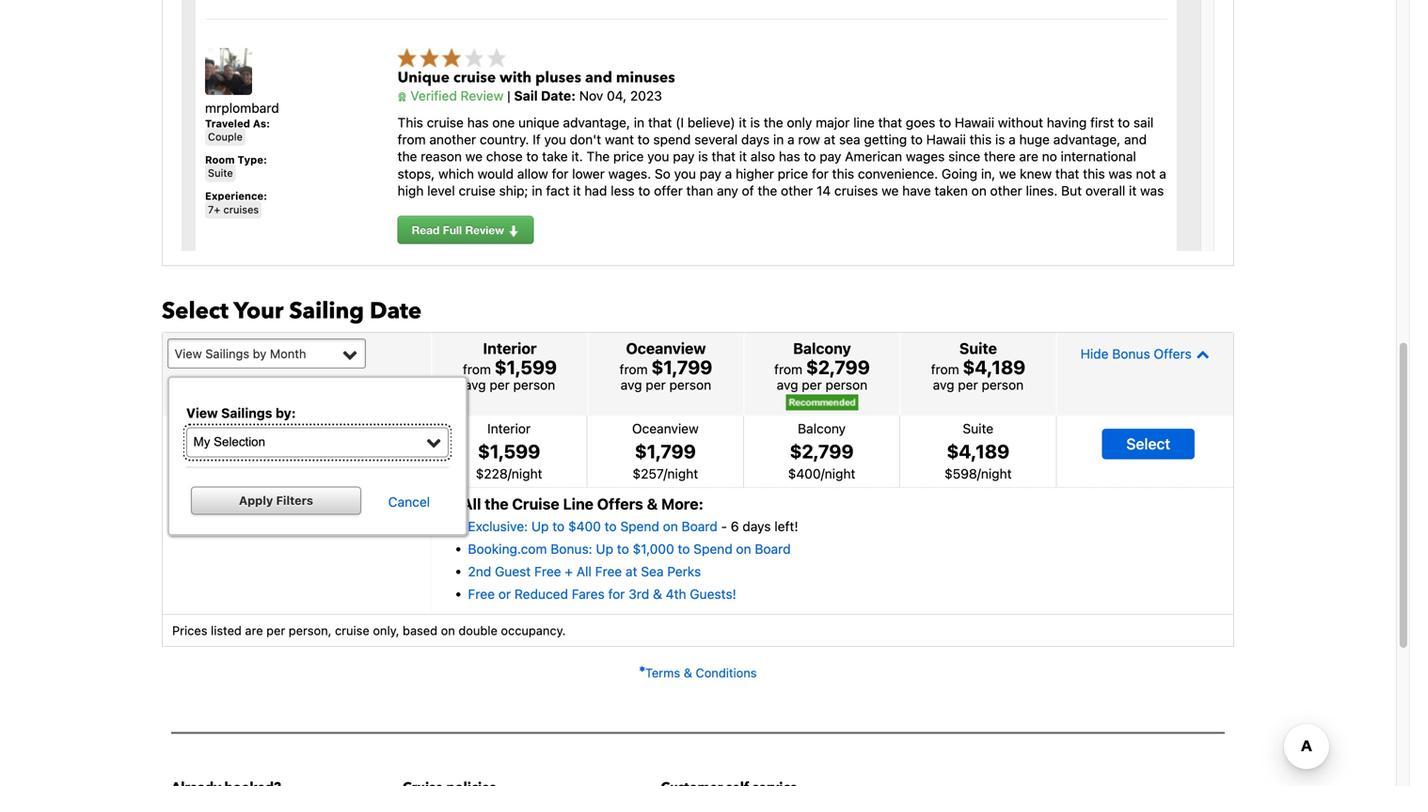 Task type: describe. For each thing, give the bounding box(es) containing it.
cruise up 'another'
[[427, 115, 464, 130]]

1 vertical spatial advantage,
[[1054, 132, 1121, 147]]

for inside all the cruise line offers & more: exclusive: up to $400 to spend on board -                         6 days left! booking.com bonus: up to $1,000 to spend on board 2nd guest free + all free at sea perks free or reduced fares for 3rd & 4th guests!
[[608, 587, 625, 602]]

which
[[438, 166, 474, 181]]

night for $1,799
[[668, 466, 698, 482]]

experience: 7+ cruises
[[205, 190, 267, 216]]

offers inside all the cruise line offers & more: exclusive: up to $400 to spend on board -                         6 days left! booking.com bonus: up to $1,000 to spend on board 2nd guest free + all free at sea perks free or reduced fares for 3rd & 4th guests!
[[597, 495, 643, 513]]

on down in,
[[972, 183, 987, 199]]

2 horizontal spatial for
[[812, 166, 829, 181]]

all the cruise line offers & more: exclusive: up to $400 to spend on board -                         6 days left! booking.com bonus: up to $1,000 to spend on board 2nd guest free + all free at sea perks free or reduced fares for 3rd & 4th guests!
[[459, 495, 798, 602]]

/ for $1,599
[[508, 466, 512, 482]]

a left row on the top
[[788, 132, 795, 147]]

read full review button
[[398, 216, 534, 244]]

$257
[[633, 466, 664, 482]]

1 vertical spatial hawaii
[[927, 132, 966, 147]]

1 vertical spatial you
[[647, 149, 669, 164]]

guest
[[495, 564, 531, 580]]

this
[[398, 115, 423, 130]]

american
[[845, 149, 902, 164]]

oceanview for from
[[626, 339, 706, 357]]

$1,599 inside interior $1,599 $228 / night
[[478, 440, 540, 462]]

0 horizontal spatial of
[[579, 200, 591, 216]]

2 2024 from the top
[[258, 442, 297, 463]]

to left the sail
[[1118, 115, 1130, 130]]

apply
[[239, 494, 273, 507]]

are inside "this cruise has one unique advantage, in that (i believe) it is the only major line that goes to hawaii without having first to sail from another country.  if you don't want to spend several days in a row at sea getting to hawaii this is a huge advantage, and the reason we chose to take it.  the price you pay is that it also has to pay american wages since there are no international stops, which would allow for lower wages.  so you pay a higher price for this convenience.  going in, we knew that this was not a high level cruise ship; in fact it had less to offer than any of the other 14 cruises we have taken on other lines.  but overall it was worth it to us to fly in and out of honolulu, and have 2 days on each island, rather than just one."
[[1019, 149, 1039, 164]]

conditions
[[696, 666, 757, 680]]

6
[[731, 519, 739, 535]]

balcony for from
[[793, 339, 851, 357]]

it left 'also'
[[739, 149, 747, 164]]

1 vertical spatial are
[[245, 624, 263, 638]]

fly
[[497, 200, 511, 216]]

there
[[984, 149, 1016, 164]]

in down allow
[[532, 183, 543, 199]]

balcony for $2,799
[[798, 421, 846, 436]]

cruises inside "this cruise has one unique advantage, in that (i believe) it is the only major line that goes to hawaii without having first to sail from another country.  if you don't want to spend several days in a row at sea getting to hawaii this is a huge advantage, and the reason we chose to take it.  the price you pay is that it also has to pay american wages since there are no international stops, which would allow for lower wages.  so you pay a higher price for this convenience.  going in, we knew that this was not a high level cruise ship; in fact it had less to offer than any of the other 14 cruises we have taken on other lines.  but overall it was worth it to us to fly in and out of honolulu, and have 2 days on each island, rather than just one."
[[835, 183, 878, 199]]

guests!
[[690, 587, 737, 602]]

04,
[[607, 88, 627, 104]]

1 vertical spatial than
[[892, 200, 919, 216]]

spend
[[653, 132, 691, 147]]

major
[[816, 115, 850, 130]]

to right us
[[481, 200, 493, 216]]

$4,189 inside suite $4,189 $598 / night
[[947, 440, 1010, 462]]

person for $2,799
[[826, 377, 868, 393]]

0 horizontal spatial spend
[[620, 519, 659, 535]]

0 vertical spatial up
[[532, 519, 549, 535]]

it right 'believe)'
[[739, 115, 747, 130]]

perks
[[667, 564, 701, 580]]

based
[[403, 624, 438, 638]]

verified
[[411, 88, 457, 104]]

not
[[1136, 166, 1156, 181]]

it down the level
[[436, 200, 444, 216]]

view for view sailings by:
[[186, 405, 218, 421]]

wages
[[906, 149, 945, 164]]

exclusive:
[[468, 519, 528, 535]]

fact
[[546, 183, 570, 199]]

to up booking.com bonus: up to $1,000 to spend on board link
[[605, 519, 617, 535]]

0 vertical spatial days
[[741, 132, 770, 147]]

left!
[[775, 519, 798, 535]]

or
[[498, 587, 511, 602]]

to right want
[[638, 132, 650, 147]]

the down higher on the top right of page
[[758, 183, 777, 199]]

wages.
[[608, 166, 651, 181]]

0 horizontal spatial pay
[[673, 149, 695, 164]]

from for $2,799
[[774, 362, 803, 377]]

select for select
[[1127, 435, 1171, 453]]

with
[[500, 67, 532, 88]]

chevron up image
[[1192, 347, 1210, 361]]

apply filters link
[[191, 487, 361, 515]]

2 april from the top
[[191, 442, 227, 463]]

stops,
[[398, 166, 435, 181]]

1 vertical spatial was
[[1140, 183, 1164, 199]]

cruise
[[512, 495, 560, 513]]

to right 'less'
[[638, 183, 650, 199]]

1 horizontal spatial price
[[778, 166, 808, 181]]

less
[[611, 183, 635, 199]]

april 13, 2024 – april 20, 2024 saturday – saturday
[[191, 422, 314, 478]]

oceanview for $1,799
[[632, 421, 699, 436]]

sail
[[514, 88, 538, 104]]

any
[[717, 183, 738, 199]]

on down more:
[[663, 519, 678, 535]]

fares
[[572, 587, 605, 602]]

1 horizontal spatial spend
[[694, 542, 733, 557]]

cruise left |
[[453, 67, 496, 88]]

date
[[370, 296, 422, 327]]

having
[[1047, 115, 1087, 130]]

0 horizontal spatial free
[[468, 587, 495, 602]]

0 horizontal spatial than
[[686, 183, 713, 199]]

interior from $1,599 avg per person
[[463, 339, 557, 393]]

in,
[[981, 166, 996, 181]]

room type: suite
[[205, 154, 267, 179]]

to left $1,000
[[617, 542, 629, 557]]

and down offer
[[656, 200, 678, 216]]

per for $2,799
[[802, 377, 822, 393]]

4th
[[666, 587, 686, 602]]

that down several
[[712, 149, 736, 164]]

2 other from the left
[[990, 183, 1023, 199]]

cruise up us
[[459, 183, 496, 199]]

interior for $1,599
[[487, 421, 531, 436]]

0 vertical spatial all
[[462, 495, 481, 513]]

select your sailing date
[[162, 296, 422, 327]]

view sailings by:
[[186, 405, 296, 421]]

island,
[[809, 200, 849, 216]]

hide bonus offers link
[[1062, 338, 1229, 371]]

interior for from
[[483, 339, 537, 357]]

0 vertical spatial have
[[903, 183, 931, 199]]

lower
[[572, 166, 605, 181]]

getting
[[864, 132, 907, 147]]

review inside button
[[465, 223, 504, 237]]

/ for $2,799
[[821, 466, 825, 482]]

don't
[[570, 132, 601, 147]]

cancel
[[388, 494, 430, 510]]

and down fact at the top of the page
[[529, 200, 552, 216]]

experience:
[[205, 190, 267, 202]]

unique
[[398, 67, 450, 88]]

only
[[787, 115, 812, 130]]

0 horizontal spatial have
[[682, 200, 711, 216]]

allow
[[517, 166, 548, 181]]

verified review link
[[398, 88, 504, 104]]

|
[[507, 88, 511, 104]]

to up perks
[[678, 542, 690, 557]]

offer
[[654, 183, 683, 199]]

suite $4,189 $598 / night
[[945, 421, 1012, 482]]

1 april from the top
[[191, 422, 227, 443]]

bonus:
[[551, 542, 592, 557]]

0 horizontal spatial for
[[552, 166, 569, 181]]

a right not
[[1160, 166, 1167, 181]]

high
[[398, 183, 424, 199]]

20,
[[231, 442, 254, 463]]

1 horizontal spatial offers
[[1154, 346, 1192, 362]]

unique cruise with pluses and minuses
[[398, 67, 675, 88]]

booking.com
[[468, 542, 547, 557]]

to up bonus:
[[553, 519, 565, 535]]

0 vertical spatial we
[[465, 149, 483, 164]]

1 vertical spatial is
[[995, 132, 1005, 147]]

1 vertical spatial –
[[249, 462, 256, 478]]

read full review
[[412, 223, 507, 237]]

the left the only
[[764, 115, 783, 130]]

prices
[[172, 624, 207, 638]]

country.
[[480, 132, 529, 147]]

terms
[[645, 666, 680, 680]]

0 vertical spatial –
[[300, 422, 307, 443]]

avg for $1,599
[[465, 377, 486, 393]]

and down the sail
[[1124, 132, 1147, 147]]

huge
[[1020, 132, 1050, 147]]

from for $1,599
[[463, 362, 491, 377]]

0 horizontal spatial was
[[1109, 166, 1133, 181]]

on right based at the left bottom of page
[[441, 624, 455, 638]]

sail
[[1134, 115, 1154, 130]]

cruise left only,
[[335, 624, 370, 638]]

no
[[1042, 149, 1057, 164]]

it down not
[[1129, 183, 1137, 199]]

$1,799 inside oceanview from $1,799 avg per person
[[651, 356, 713, 378]]

0 vertical spatial is
[[750, 115, 760, 130]]

1 vertical spatial &
[[653, 587, 662, 602]]

per for $1,799
[[646, 377, 666, 393]]

each
[[776, 200, 806, 216]]

per for $4,189
[[958, 377, 978, 393]]

night for $2,799
[[825, 466, 856, 482]]

worth
[[398, 200, 432, 216]]

so
[[655, 166, 671, 181]]

2 vertical spatial we
[[882, 183, 899, 199]]

would
[[478, 166, 514, 181]]

per left the person,
[[266, 624, 285, 638]]

$2,799 inside balcony $2,799 $400 / night
[[790, 440, 854, 462]]

1 vertical spatial we
[[999, 166, 1016, 181]]

1 horizontal spatial all
[[577, 564, 592, 580]]

0 horizontal spatial price
[[613, 149, 644, 164]]

/ for $1,799
[[664, 466, 668, 482]]

per for $1,599
[[490, 377, 510, 393]]

0 vertical spatial of
[[742, 183, 754, 199]]

and right pluses
[[585, 67, 612, 88]]

-
[[721, 519, 727, 535]]

at inside all the cruise line offers & more: exclusive: up to $400 to spend on board -                         6 days left! booking.com bonus: up to $1,000 to spend on board 2nd guest free + all free at sea perks free or reduced fares for 3rd & 4th guests!
[[626, 564, 637, 580]]

2 horizontal spatial this
[[1083, 166, 1105, 181]]

from for $1,799
[[620, 362, 648, 377]]

(i
[[676, 115, 684, 130]]

suite for $4,189
[[963, 421, 994, 436]]

to down row on the top
[[804, 149, 816, 164]]

1 horizontal spatial pay
[[700, 166, 722, 181]]

from inside "this cruise has one unique advantage, in that (i believe) it is the only major line that goes to hawaii without having first to sail from another country.  if you don't want to spend several days in a row at sea getting to hawaii this is a huge advantage, and the reason we chose to take it.  the price you pay is that it also has to pay american wages since there are no international stops, which would allow for lower wages.  so you pay a higher price for this convenience.  going in, we knew that this was not a high level cruise ship; in fact it had less to offer than any of the other 14 cruises we have taken on other lines.  but overall it was worth it to us to fly in and out of honolulu, and have 2 days on each island, rather than just one."
[[398, 132, 426, 147]]

2 horizontal spatial free
[[595, 564, 622, 580]]

line
[[854, 115, 875, 130]]

first
[[1091, 115, 1114, 130]]

full
[[443, 223, 462, 237]]

want
[[605, 132, 634, 147]]



Task type: locate. For each thing, give the bounding box(es) containing it.
had
[[585, 183, 607, 199]]

– right 13,
[[300, 422, 307, 443]]

price up each
[[778, 166, 808, 181]]

per up recommended image
[[802, 377, 822, 393]]

2 horizontal spatial is
[[995, 132, 1005, 147]]

to right goes
[[939, 115, 951, 130]]

this cruise has one unique advantage, in that (i believe) it is the only major line that goes to hawaii without having first to sail from another country.  if you don't want to spend several days in a row at sea getting to hawaii this is a huge advantage, and the reason we chose to take it.  the price you pay is that it also has to pay american wages since there are no international stops, which would allow for lower wages.  so you pay a higher price for this convenience.  going in, we knew that this was not a high level cruise ship; in fact it had less to offer than any of the other 14 cruises we have taken on other lines.  but overall it was worth it to us to fly in and out of honolulu, and have 2 days on each island, rather than just one.
[[398, 115, 1167, 216]]

0 horizontal spatial board
[[682, 519, 718, 535]]

0 horizontal spatial cruises
[[223, 203, 259, 216]]

2 avg from the left
[[621, 377, 642, 393]]

1 2024 from the top
[[258, 422, 297, 443]]

view for view sailings by month
[[175, 347, 202, 361]]

suite inside suite $4,189 $598 / night
[[963, 421, 994, 436]]

saturday
[[191, 462, 245, 478], [260, 462, 314, 478]]

$4,189 up $598
[[947, 440, 1010, 462]]

1 vertical spatial $1,799
[[635, 440, 696, 462]]

2 saturday from the left
[[260, 462, 314, 478]]

from inside suite from $4,189 avg per person
[[931, 362, 959, 377]]

other down in,
[[990, 183, 1023, 199]]

the inside all the cruise line offers & more: exclusive: up to $400 to spend on board -                         6 days left! booking.com bonus: up to $1,000 to spend on board 2nd guest free + all free at sea perks free or reduced fares for 3rd & 4th guests!
[[485, 495, 509, 513]]

0 horizontal spatial offers
[[597, 495, 643, 513]]

mrplombard image
[[205, 48, 252, 95]]

hide
[[1081, 346, 1109, 362]]

saturday down 13,
[[191, 462, 245, 478]]

0 vertical spatial interior
[[483, 339, 537, 357]]

night inside balcony $2,799 $400 / night
[[825, 466, 856, 482]]

avg inside oceanview from $1,799 avg per person
[[621, 377, 642, 393]]

have
[[903, 183, 931, 199], [682, 200, 711, 216]]

interior inside interior $1,599 $228 / night
[[487, 421, 531, 436]]

per inside 'interior from $1,599 avg per person'
[[490, 377, 510, 393]]

/ inside suite $4,189 $598 / night
[[977, 466, 981, 482]]

$400 down line
[[568, 519, 601, 535]]

mrplombard
[[205, 100, 279, 116]]

$400 inside balcony $2,799 $400 / night
[[788, 466, 821, 482]]

2 night from the left
[[668, 466, 698, 482]]

1 vertical spatial $1,599
[[478, 440, 540, 462]]

1 vertical spatial board
[[755, 542, 791, 557]]

1 saturday from the left
[[191, 462, 245, 478]]

room
[[205, 154, 235, 166]]

for up fact at the top of the page
[[552, 166, 569, 181]]

per inside suite from $4,189 avg per person
[[958, 377, 978, 393]]

knew
[[1020, 166, 1052, 181]]

more:
[[661, 495, 704, 513]]

4 night from the left
[[981, 466, 1012, 482]]

0 vertical spatial are
[[1019, 149, 1039, 164]]

3 avg from the left
[[777, 377, 798, 393]]

asterisk image
[[639, 666, 645, 673]]

from up interior $1,599 $228 / night
[[463, 362, 491, 377]]

night for $4,189
[[981, 466, 1012, 482]]

offers
[[1154, 346, 1192, 362], [597, 495, 643, 513]]

2 horizontal spatial we
[[999, 166, 1016, 181]]

1 vertical spatial review
[[465, 223, 504, 237]]

was
[[1109, 166, 1133, 181], [1140, 183, 1164, 199]]

other up each
[[781, 183, 813, 199]]

one
[[492, 115, 515, 130]]

advantage,
[[563, 115, 630, 130], [1054, 132, 1121, 147]]

0 vertical spatial has
[[467, 115, 489, 130]]

1 horizontal spatial than
[[892, 200, 919, 216]]

night up more:
[[668, 466, 698, 482]]

balcony
[[793, 339, 851, 357], [798, 421, 846, 436]]

$1,799 up $257 on the left of page
[[635, 440, 696, 462]]

night inside suite $4,189 $598 / night
[[981, 466, 1012, 482]]

$2,799 inside balcony from $2,799 avg per person
[[806, 356, 870, 378]]

$1,599 up interior $1,599 $228 / night
[[495, 356, 557, 378]]

1 horizontal spatial other
[[990, 183, 1023, 199]]

1 vertical spatial price
[[778, 166, 808, 181]]

1 vertical spatial $400
[[568, 519, 601, 535]]

filters
[[276, 494, 313, 507]]

0 vertical spatial hawaii
[[955, 115, 995, 130]]

1 vertical spatial have
[[682, 200, 711, 216]]

oceanview inside oceanview from $1,799 avg per person
[[626, 339, 706, 357]]

days inside all the cruise line offers & more: exclusive: up to $400 to spend on board -                         6 days left! booking.com bonus: up to $1,000 to spend on board 2nd guest free + all free at sea perks free or reduced fares for 3rd & 4th guests!
[[743, 519, 771, 535]]

0 vertical spatial review
[[461, 88, 504, 104]]

at left sea
[[626, 564, 637, 580]]

1 horizontal spatial $400
[[788, 466, 821, 482]]

+
[[565, 564, 573, 580]]

0 horizontal spatial is
[[698, 149, 708, 164]]

couple
[[208, 131, 243, 143]]

at inside "this cruise has one unique advantage, in that (i believe) it is the only major line that goes to hawaii without having first to sail from another country.  if you don't want to spend several days in a row at sea getting to hawaii this is a huge advantage, and the reason we chose to take it.  the price you pay is that it also has to pay american wages since there are no international stops, which would allow for lower wages.  so you pay a higher price for this convenience.  going in, we knew that this was not a high level cruise ship; in fact it had less to offer than any of the other 14 cruises we have taken on other lines.  but overall it was worth it to us to fly in and out of honolulu, and have 2 days on each island, rather than just one."
[[824, 132, 836, 147]]

night down recommended image
[[825, 466, 856, 482]]

has
[[467, 115, 489, 130], [779, 149, 800, 164]]

and
[[585, 67, 612, 88], [1124, 132, 1147, 147], [529, 200, 552, 216], [656, 200, 678, 216]]

from for $4,189
[[931, 362, 959, 377]]

0 vertical spatial price
[[613, 149, 644, 164]]

it left had
[[573, 183, 581, 199]]

days
[[741, 132, 770, 147], [726, 200, 754, 216], [743, 519, 771, 535]]

per up interior $1,599 $228 / night
[[490, 377, 510, 393]]

night right $598
[[981, 466, 1012, 482]]

than left any
[[686, 183, 713, 199]]

1 vertical spatial offers
[[597, 495, 643, 513]]

0 vertical spatial advantage,
[[563, 115, 630, 130]]

1 vertical spatial has
[[779, 149, 800, 164]]

is up 'also'
[[750, 115, 760, 130]]

0 vertical spatial was
[[1109, 166, 1133, 181]]

1 horizontal spatial –
[[300, 422, 307, 443]]

to down goes
[[911, 132, 923, 147]]

/
[[508, 466, 512, 482], [664, 466, 668, 482], [821, 466, 825, 482], [977, 466, 981, 482]]

a
[[788, 132, 795, 147], [1009, 132, 1016, 147], [725, 166, 732, 181], [1160, 166, 1167, 181]]

/ for $4,189
[[977, 466, 981, 482]]

1 horizontal spatial you
[[647, 149, 669, 164]]

2 person from the left
[[670, 377, 711, 393]]

your
[[234, 296, 284, 327]]

view up april 13, 2024 – april 20, 2024 saturday – saturday
[[186, 405, 218, 421]]

in right fly
[[515, 200, 526, 216]]

1 horizontal spatial for
[[608, 587, 625, 602]]

april
[[191, 422, 227, 443], [191, 442, 227, 463]]

0 horizontal spatial other
[[781, 183, 813, 199]]

$2,799 up recommended image
[[806, 356, 870, 378]]

if
[[533, 132, 541, 147]]

select for select your sailing date
[[162, 296, 229, 327]]

is
[[750, 115, 760, 130], [995, 132, 1005, 147], [698, 149, 708, 164]]

rather
[[852, 200, 889, 216]]

0 vertical spatial view
[[175, 347, 202, 361]]

3 person from the left
[[826, 377, 868, 393]]

1 vertical spatial $2,799
[[790, 440, 854, 462]]

4 / from the left
[[977, 466, 981, 482]]

per inside oceanview from $1,799 avg per person
[[646, 377, 666, 393]]

at down major
[[824, 132, 836, 147]]

1 horizontal spatial saturday
[[260, 462, 314, 478]]

days down any
[[726, 200, 754, 216]]

booking.com bonus: up to $1,000 to spend on board link
[[468, 542, 791, 557]]

april left 13,
[[191, 422, 227, 443]]

chose
[[486, 149, 523, 164]]

to left us
[[447, 200, 459, 216]]

$4,189 up suite $4,189 $598 / night
[[963, 356, 1026, 378]]

mrplombard traveled as: couple
[[205, 100, 279, 143]]

3 night from the left
[[825, 466, 856, 482]]

suite inside room type: suite
[[208, 167, 233, 179]]

2 vertical spatial you
[[674, 166, 696, 181]]

1 horizontal spatial board
[[755, 542, 791, 557]]

without
[[998, 115, 1043, 130]]

one.
[[948, 200, 975, 216]]

all up exclusive: on the bottom left of the page
[[462, 495, 481, 513]]

1 vertical spatial spend
[[694, 542, 733, 557]]

0 horizontal spatial we
[[465, 149, 483, 164]]

0 vertical spatial board
[[682, 519, 718, 535]]

2024 down by: at left
[[258, 422, 297, 443]]

cruises up rather
[[835, 183, 878, 199]]

per inside balcony from $2,799 avg per person
[[802, 377, 822, 393]]

1 horizontal spatial select
[[1127, 435, 1171, 453]]

spend up booking.com bonus: up to $1,000 to spend on board link
[[620, 519, 659, 535]]

on down "6"
[[736, 542, 751, 557]]

also
[[751, 149, 775, 164]]

2 vertical spatial is
[[698, 149, 708, 164]]

1 avg from the left
[[465, 377, 486, 393]]

was down not
[[1140, 183, 1164, 199]]

0 vertical spatial suite
[[208, 167, 233, 179]]

0 vertical spatial balcony
[[793, 339, 851, 357]]

sailings
[[205, 347, 249, 361], [221, 405, 272, 421]]

month
[[270, 347, 306, 361]]

2 horizontal spatial you
[[674, 166, 696, 181]]

by:
[[276, 405, 296, 421]]

pay down "sea"
[[820, 149, 842, 164]]

balcony from $2,799 avg per person
[[774, 339, 870, 393]]

3 / from the left
[[821, 466, 825, 482]]

hawaii
[[955, 115, 995, 130], [927, 132, 966, 147]]

offers right bonus
[[1154, 346, 1192, 362]]

1 vertical spatial sailings
[[221, 405, 272, 421]]

0 vertical spatial cruises
[[835, 183, 878, 199]]

7+
[[208, 203, 220, 216]]

1 person from the left
[[513, 377, 555, 393]]

free or reduced fares for 3rd & 4th guests! link
[[468, 587, 737, 602]]

person for $1,599
[[513, 377, 555, 393]]

4 person from the left
[[982, 377, 1024, 393]]

0 vertical spatial offers
[[1154, 346, 1192, 362]]

review
[[461, 88, 504, 104], [465, 223, 504, 237]]

from
[[398, 132, 426, 147], [463, 362, 491, 377], [620, 362, 648, 377], [774, 362, 803, 377], [931, 362, 959, 377]]

that up getting
[[878, 115, 902, 130]]

sea
[[839, 132, 861, 147]]

up down exclusive: up to $400 to spend on board link
[[596, 542, 613, 557]]

1 other from the left
[[781, 183, 813, 199]]

we down there
[[999, 166, 1016, 181]]

only,
[[373, 624, 399, 638]]

balcony inside balcony from $2,799 avg per person
[[793, 339, 851, 357]]

– up apply
[[249, 462, 256, 478]]

0 vertical spatial at
[[824, 132, 836, 147]]

we up which
[[465, 149, 483, 164]]

1 horizontal spatial this
[[970, 132, 992, 147]]

$1,599
[[495, 356, 557, 378], [478, 440, 540, 462]]

review left |
[[461, 88, 504, 104]]

2 / from the left
[[664, 466, 668, 482]]

view sailings by month
[[175, 347, 306, 361]]

from inside oceanview from $1,799 avg per person
[[620, 362, 648, 377]]

0 vertical spatial &
[[647, 495, 658, 513]]

person up suite $4,189 $598 / night
[[982, 377, 1024, 393]]

traveled
[[205, 117, 250, 130]]

avg for $2,799
[[777, 377, 798, 393]]

as:
[[253, 117, 270, 130]]

/ inside balcony $2,799 $400 / night
[[821, 466, 825, 482]]

| sail date: nov 04, 2023
[[504, 88, 662, 104]]

1 horizontal spatial we
[[882, 183, 899, 199]]

1 vertical spatial at
[[626, 564, 637, 580]]

1 vertical spatial balcony
[[798, 421, 846, 436]]

saturday up filters
[[260, 462, 314, 478]]

$1,599 inside 'interior from $1,599 avg per person'
[[495, 356, 557, 378]]

person for $4,189
[[982, 377, 1024, 393]]

convenience.
[[858, 166, 938, 181]]

days right "6"
[[743, 519, 771, 535]]

0 horizontal spatial –
[[249, 462, 256, 478]]

avg for $4,189
[[933, 377, 955, 393]]

recommended image
[[786, 395, 859, 411]]

suite
[[208, 167, 233, 179], [960, 339, 997, 357], [963, 421, 994, 436]]

this up since
[[970, 132, 992, 147]]

in up 'also'
[[773, 132, 784, 147]]

balcony down recommended image
[[798, 421, 846, 436]]

person for $1,799
[[670, 377, 711, 393]]

double
[[459, 624, 498, 638]]

0 horizontal spatial has
[[467, 115, 489, 130]]

the up the stops,
[[398, 149, 417, 164]]

select down hide bonus offers link
[[1127, 435, 1171, 453]]

1 horizontal spatial are
[[1019, 149, 1039, 164]]

0 horizontal spatial you
[[544, 132, 566, 147]]

2 vertical spatial &
[[684, 666, 692, 680]]

1 horizontal spatial advantage,
[[1054, 132, 1121, 147]]

from inside 'interior from $1,599 avg per person'
[[463, 362, 491, 377]]

4 avg from the left
[[933, 377, 955, 393]]

0 vertical spatial spend
[[620, 519, 659, 535]]

night inside interior $1,599 $228 / night
[[512, 466, 542, 482]]

0 horizontal spatial saturday
[[191, 462, 245, 478]]

avg for $1,799
[[621, 377, 642, 393]]

0 horizontal spatial select
[[162, 296, 229, 327]]

$1,799 inside oceanview $1,799 $257 / night
[[635, 440, 696, 462]]

suite inside suite from $4,189 avg per person
[[960, 339, 997, 357]]

avg inside 'interior from $1,599 avg per person'
[[465, 377, 486, 393]]

person inside balcony from $2,799 avg per person
[[826, 377, 868, 393]]

14
[[817, 183, 831, 199]]

/ inside interior $1,599 $228 / night
[[508, 466, 512, 482]]

1 vertical spatial all
[[577, 564, 592, 580]]

for
[[552, 166, 569, 181], [812, 166, 829, 181], [608, 587, 625, 602]]

have left 2
[[682, 200, 711, 216]]

to up allow
[[526, 149, 539, 164]]

2 horizontal spatial pay
[[820, 149, 842, 164]]

in up want
[[634, 115, 645, 130]]

terms & conditions
[[645, 666, 757, 680]]

balcony up recommended image
[[793, 339, 851, 357]]

at
[[824, 132, 836, 147], [626, 564, 637, 580]]

are down huge
[[1019, 149, 1039, 164]]

1 vertical spatial interior
[[487, 421, 531, 436]]

0 horizontal spatial advantage,
[[563, 115, 630, 130]]

$400 inside all the cruise line offers & more: exclusive: up to $400 to spend on board -                         6 days left! booking.com bonus: up to $1,000 to spend on board 2nd guest free + all free at sea perks free or reduced fares for 3rd & 4th guests!
[[568, 519, 601, 535]]

person inside suite from $4,189 avg per person
[[982, 377, 1024, 393]]

honolulu,
[[595, 200, 652, 216]]

was up the overall
[[1109, 166, 1133, 181]]

ship;
[[499, 183, 528, 199]]

$4,189 inside suite from $4,189 avg per person
[[963, 356, 1026, 378]]

pay down spend
[[673, 149, 695, 164]]

0 vertical spatial $4,189
[[963, 356, 1026, 378]]

cruises down experience:
[[223, 203, 259, 216]]

overall
[[1086, 183, 1126, 199]]

but
[[1061, 183, 1082, 199]]

0 vertical spatial select
[[162, 296, 229, 327]]

person up oceanview $1,799 $257 / night
[[670, 377, 711, 393]]

view left the by
[[175, 347, 202, 361]]

on left each
[[757, 200, 773, 216]]

2nd
[[468, 564, 491, 580]]

that up 'but'
[[1056, 166, 1080, 181]]

1 vertical spatial cruises
[[223, 203, 259, 216]]

take
[[542, 149, 568, 164]]

a up any
[[725, 166, 732, 181]]

2 vertical spatial suite
[[963, 421, 994, 436]]

of down higher on the top right of page
[[742, 183, 754, 199]]

are
[[1019, 149, 1039, 164], [245, 624, 263, 638]]

1 vertical spatial $4,189
[[947, 440, 1010, 462]]

& left more:
[[647, 495, 658, 513]]

balcony inside balcony $2,799 $400 / night
[[798, 421, 846, 436]]

0 vertical spatial you
[[544, 132, 566, 147]]

free up free or reduced fares for 3rd & 4th guests! link
[[595, 564, 622, 580]]

hide bonus offers
[[1081, 346, 1192, 362]]

sailings up 13,
[[221, 405, 272, 421]]

0 vertical spatial oceanview
[[626, 339, 706, 357]]

select inside select link
[[1127, 435, 1171, 453]]

all right +
[[577, 564, 592, 580]]

cruises inside experience: 7+ cruises
[[223, 203, 259, 216]]

select up view sailings by month
[[162, 296, 229, 327]]

type:
[[238, 154, 267, 166]]

april left the 20,
[[191, 442, 227, 463]]

1 horizontal spatial up
[[596, 542, 613, 557]]

level
[[427, 183, 455, 199]]

pay up any
[[700, 166, 722, 181]]

interior inside 'interior from $1,599 avg per person'
[[483, 339, 537, 357]]

sailings for by:
[[221, 405, 272, 421]]

reason
[[421, 149, 462, 164]]

/ inside oceanview $1,799 $257 / night
[[664, 466, 668, 482]]

$1,599 up '$228'
[[478, 440, 540, 462]]

in
[[634, 115, 645, 130], [773, 132, 784, 147], [532, 183, 543, 199], [515, 200, 526, 216]]

goes
[[906, 115, 936, 130]]

avg up suite $4,189 $598 / night
[[933, 377, 955, 393]]

we down 'convenience.'
[[882, 183, 899, 199]]

for up 14
[[812, 166, 829, 181]]

night for $1,599
[[512, 466, 542, 482]]

a down without
[[1009, 132, 1016, 147]]

avg inside balcony from $2,799 avg per person
[[777, 377, 798, 393]]

read
[[412, 223, 440, 237]]

another
[[429, 132, 476, 147]]

1 vertical spatial days
[[726, 200, 754, 216]]

1 horizontal spatial has
[[779, 149, 800, 164]]

this down international
[[1083, 166, 1105, 181]]

avg inside suite from $4,189 avg per person
[[933, 377, 955, 393]]

per up oceanview $1,799 $257 / night
[[646, 377, 666, 393]]

$1,000
[[633, 542, 674, 557]]

1 vertical spatial up
[[596, 542, 613, 557]]

suite for from
[[960, 339, 997, 357]]

0 vertical spatial sailings
[[205, 347, 249, 361]]

price up wages. on the top left of page
[[613, 149, 644, 164]]

are right listed
[[245, 624, 263, 638]]

terms & conditions link
[[639, 666, 757, 680]]

person inside oceanview from $1,799 avg per person
[[670, 377, 711, 393]]

person
[[513, 377, 555, 393], [670, 377, 711, 393], [826, 377, 868, 393], [982, 377, 1024, 393]]

small verified icon image
[[398, 92, 407, 102]]

night inside oceanview $1,799 $257 / night
[[668, 466, 698, 482]]

$1,799
[[651, 356, 713, 378], [635, 440, 696, 462]]

person inside 'interior from $1,599 avg per person'
[[513, 377, 555, 393]]

1 / from the left
[[508, 466, 512, 482]]

all
[[462, 495, 481, 513], [577, 564, 592, 580]]

that
[[648, 115, 672, 130], [878, 115, 902, 130], [712, 149, 736, 164], [1056, 166, 1080, 181]]

from up suite $4,189 $598 / night
[[931, 362, 959, 377]]

believe)
[[688, 115, 735, 130]]

0 horizontal spatial this
[[832, 166, 854, 181]]

0 horizontal spatial all
[[462, 495, 481, 513]]

oceanview $1,799 $257 / night
[[632, 421, 699, 482]]

prices listed are per person, cruise only, based on double occupancy.
[[172, 624, 566, 638]]

0 horizontal spatial $400
[[568, 519, 601, 535]]

from inside balcony from $2,799 avg per person
[[774, 362, 803, 377]]

occupancy.
[[501, 624, 566, 638]]

sailings for by
[[205, 347, 249, 361]]

1 night from the left
[[512, 466, 542, 482]]

review down us
[[465, 223, 504, 237]]

1 horizontal spatial free
[[534, 564, 561, 580]]

$598
[[945, 466, 977, 482]]

that left (i
[[648, 115, 672, 130]]

0 vertical spatial $1,599
[[495, 356, 557, 378]]

board down left!
[[755, 542, 791, 557]]



Task type: vqa. For each thing, say whether or not it's contained in the screenshot.
TV,
no



